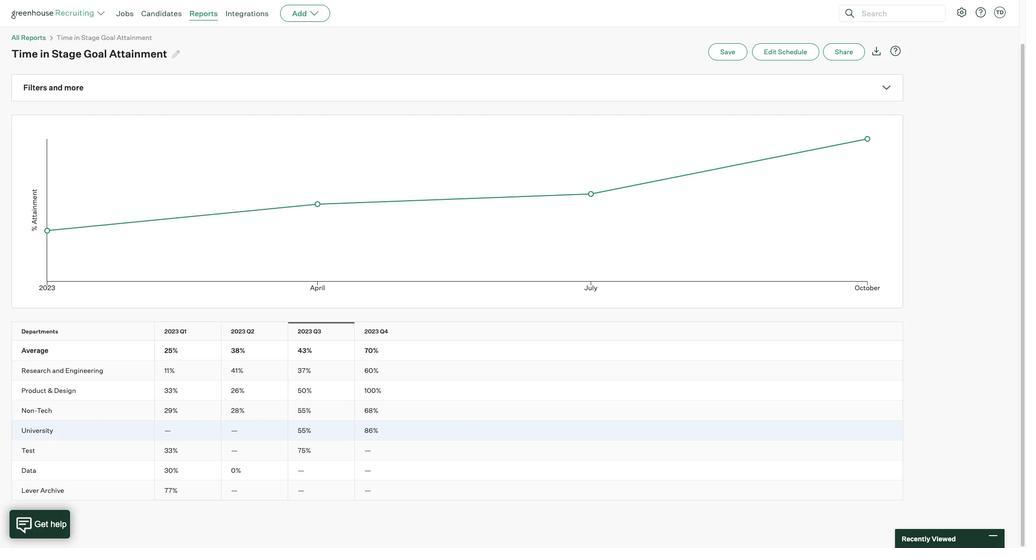 Task type: vqa. For each thing, say whether or not it's contained in the screenshot.
Design
yes



Task type: describe. For each thing, give the bounding box(es) containing it.
departments column header
[[12, 323, 163, 341]]

all
[[11, 33, 20, 42]]

engineering
[[65, 367, 103, 375]]

edit schedule
[[764, 48, 807, 56]]

save button
[[708, 43, 747, 61]]

2023 q1
[[164, 328, 187, 335]]

26%
[[231, 387, 245, 395]]

add
[[292, 9, 307, 18]]

download image
[[871, 45, 882, 57]]

share button
[[823, 43, 865, 61]]

Search text field
[[859, 6, 937, 20]]

row group containing test
[[12, 441, 903, 461]]

filters and more
[[23, 83, 84, 92]]

td button
[[994, 7, 1006, 18]]

q3
[[313, 328, 321, 335]]

candidates
[[141, 9, 182, 18]]

and for filters
[[49, 83, 63, 92]]

29%
[[164, 407, 178, 415]]

reports link
[[189, 9, 218, 18]]

all reports
[[11, 33, 46, 42]]

100%
[[364, 387, 382, 395]]

2023 for 2023 q4
[[364, 328, 379, 335]]

schedule
[[778, 48, 807, 56]]

0 vertical spatial attainment
[[117, 33, 152, 42]]

70%
[[364, 347, 379, 355]]

0 horizontal spatial in
[[40, 47, 50, 60]]

greenhouse recruiting image
[[11, 8, 97, 19]]

xychart image
[[23, 115, 891, 306]]

row containing product & design
[[12, 381, 903, 401]]

86%
[[364, 427, 378, 435]]

row containing average
[[12, 341, 903, 361]]

integrations
[[226, 9, 269, 18]]

0 vertical spatial in
[[74, 33, 80, 42]]

1 horizontal spatial reports
[[189, 9, 218, 18]]

research
[[21, 367, 51, 375]]

0%
[[231, 467, 241, 475]]

faq image
[[890, 45, 901, 57]]

77%
[[164, 487, 178, 495]]

edit schedule button
[[752, 43, 819, 61]]

0 vertical spatial time in stage goal attainment
[[56, 33, 152, 42]]

add button
[[280, 5, 330, 22]]

1 vertical spatial stage
[[52, 47, 81, 60]]

0 vertical spatial goal
[[101, 33, 115, 42]]

60%
[[364, 367, 379, 375]]

28%
[[231, 407, 245, 415]]

candidates link
[[141, 9, 182, 18]]

jobs
[[116, 9, 134, 18]]

2023 q4
[[364, 328, 388, 335]]

q1
[[180, 328, 187, 335]]

68%
[[364, 407, 378, 415]]

row containing test
[[12, 441, 903, 461]]

2023 q3
[[298, 328, 321, 335]]

share
[[835, 48, 853, 56]]

non-
[[21, 407, 37, 415]]

tech
[[37, 407, 52, 415]]

row group containing research and engineering
[[12, 361, 903, 381]]

1 vertical spatial time in stage goal attainment
[[11, 47, 167, 60]]

25%
[[164, 347, 178, 355]]



Task type: locate. For each thing, give the bounding box(es) containing it.
2 row from the top
[[12, 341, 903, 361]]

1 vertical spatial time
[[11, 47, 38, 60]]

design
[[54, 387, 76, 395]]

time down the greenhouse recruiting image
[[56, 33, 73, 42]]

0 vertical spatial 33%
[[164, 387, 178, 395]]

33%
[[164, 387, 178, 395], [164, 447, 178, 455]]

filters
[[23, 83, 47, 92]]

row group containing product & design
[[12, 381, 903, 401]]

7 row from the top
[[12, 441, 903, 461]]

55%
[[298, 407, 311, 415], [298, 427, 311, 435]]

and up "design"
[[52, 367, 64, 375]]

row group containing data
[[12, 461, 903, 481]]

43%
[[298, 347, 312, 355]]

time
[[56, 33, 73, 42], [11, 47, 38, 60]]

0 vertical spatial time
[[56, 33, 73, 42]]

stage up more
[[52, 47, 81, 60]]

2023 q2
[[231, 328, 254, 335]]

attainment
[[117, 33, 152, 42], [109, 47, 167, 60]]

38%
[[231, 347, 245, 355]]

test
[[21, 447, 35, 455]]

30%
[[164, 467, 179, 475]]

row containing non-tech
[[12, 401, 903, 421]]

55% up 75%
[[298, 427, 311, 435]]

7 row group from the top
[[12, 461, 903, 481]]

2023 inside 2023 q4 column header
[[364, 328, 379, 335]]

product
[[21, 387, 46, 395]]

8 row from the top
[[12, 461, 903, 481]]

row group containing average
[[12, 341, 903, 361]]

5 row from the top
[[12, 401, 903, 421]]

average
[[21, 347, 48, 355]]

q2
[[247, 328, 254, 335]]

and
[[49, 83, 63, 92], [52, 367, 64, 375]]

1 55% from the top
[[298, 407, 311, 415]]

row containing research and engineering
[[12, 361, 903, 381]]

2 55% from the top
[[298, 427, 311, 435]]

6 row group from the top
[[12, 441, 903, 461]]

2023 q2 column header
[[222, 323, 296, 341]]

grid
[[12, 323, 903, 501]]

75%
[[298, 447, 311, 455]]

0 horizontal spatial reports
[[21, 33, 46, 42]]

integrations link
[[226, 9, 269, 18]]

lever
[[21, 487, 39, 495]]

55% down 50%
[[298, 407, 311, 415]]

in down all reports
[[40, 47, 50, 60]]

time in stage goal attainment link
[[56, 33, 152, 42]]

university
[[21, 427, 53, 435]]

50%
[[298, 387, 312, 395]]

and left more
[[49, 83, 63, 92]]

8 row group from the top
[[12, 481, 903, 501]]

attainment down jobs link
[[117, 33, 152, 42]]

2023 left q1
[[164, 328, 179, 335]]

1 row group from the top
[[12, 341, 903, 361]]

2023 q1 column header
[[155, 323, 230, 341]]

row group containing university
[[12, 421, 903, 441]]

time down all reports link
[[11, 47, 38, 60]]

41%
[[231, 367, 243, 375]]

2023 inside '2023 q1' 'column header'
[[164, 328, 179, 335]]

33% for —
[[164, 447, 178, 455]]

jobs link
[[116, 9, 134, 18]]

0 horizontal spatial time
[[11, 47, 38, 60]]

33% for 26%
[[164, 387, 178, 395]]

time in stage goal attainment down jobs link
[[56, 33, 152, 42]]

2023 left the q2
[[231, 328, 245, 335]]

grid containing average
[[12, 323, 903, 501]]

2 row group from the top
[[12, 361, 903, 381]]

non-tech
[[21, 407, 52, 415]]

stage down the greenhouse recruiting image
[[81, 33, 100, 42]]

4 2023 from the left
[[364, 328, 379, 335]]

viewed
[[932, 535, 956, 543]]

1 vertical spatial and
[[52, 367, 64, 375]]

configure image
[[956, 7, 968, 18]]

in
[[74, 33, 80, 42], [40, 47, 50, 60]]

2023 for 2023 q3
[[298, 328, 312, 335]]

2023 for 2023 q2
[[231, 328, 245, 335]]

11%
[[164, 367, 175, 375]]

research and engineering
[[21, 367, 103, 375]]

save
[[720, 48, 735, 56]]

2023
[[164, 328, 179, 335], [231, 328, 245, 335], [298, 328, 312, 335], [364, 328, 379, 335]]

reports right candidates
[[189, 9, 218, 18]]

6 row from the top
[[12, 421, 903, 441]]

row group containing lever archive
[[12, 481, 903, 501]]

0 vertical spatial 55%
[[298, 407, 311, 415]]

1 vertical spatial goal
[[84, 47, 107, 60]]

row containing lever archive
[[12, 481, 903, 501]]

product & design
[[21, 387, 76, 395]]

1 horizontal spatial in
[[74, 33, 80, 42]]

2 33% from the top
[[164, 447, 178, 455]]

2023 q4 column header
[[355, 323, 430, 341]]

lever archive
[[21, 487, 64, 495]]

37%
[[298, 367, 311, 375]]

1 vertical spatial reports
[[21, 33, 46, 42]]

1 33% from the top
[[164, 387, 178, 395]]

0 vertical spatial and
[[49, 83, 63, 92]]

departments
[[21, 328, 58, 335]]

—
[[164, 427, 171, 435], [231, 427, 238, 435], [231, 447, 238, 455], [364, 447, 371, 455], [298, 467, 304, 475], [364, 467, 371, 475], [231, 487, 238, 495], [298, 487, 304, 495], [364, 487, 371, 495]]

55% for 86%
[[298, 427, 311, 435]]

33% up 30%
[[164, 447, 178, 455]]

2023 for 2023 q1
[[164, 328, 179, 335]]

attainment down time in stage goal attainment link
[[109, 47, 167, 60]]

row containing university
[[12, 421, 903, 441]]

1 vertical spatial attainment
[[109, 47, 167, 60]]

row
[[12, 323, 903, 341], [12, 341, 903, 361], [12, 361, 903, 381], [12, 381, 903, 401], [12, 401, 903, 421], [12, 421, 903, 441], [12, 441, 903, 461], [12, 461, 903, 481], [12, 481, 903, 501]]

33% up "29%"
[[164, 387, 178, 395]]

reports right all
[[21, 33, 46, 42]]

2023 inside 2023 q3 column header
[[298, 328, 312, 335]]

time in stage goal attainment
[[56, 33, 152, 42], [11, 47, 167, 60]]

data
[[21, 467, 36, 475]]

2023 left q4
[[364, 328, 379, 335]]

time in stage goal attainment down time in stage goal attainment link
[[11, 47, 167, 60]]

row group
[[12, 341, 903, 361], [12, 361, 903, 381], [12, 381, 903, 401], [12, 401, 903, 421], [12, 421, 903, 441], [12, 441, 903, 461], [12, 461, 903, 481], [12, 481, 903, 501]]

1 horizontal spatial time
[[56, 33, 73, 42]]

save and schedule this report to revisit it! element
[[708, 43, 752, 61]]

4 row from the top
[[12, 381, 903, 401]]

stage
[[81, 33, 100, 42], [52, 47, 81, 60]]

td
[[996, 9, 1004, 16]]

row group containing non-tech
[[12, 401, 903, 421]]

2023 left "q3"
[[298, 328, 312, 335]]

row containing departments
[[12, 323, 903, 341]]

more
[[64, 83, 84, 92]]

td button
[[992, 5, 1008, 20]]

3 row group from the top
[[12, 381, 903, 401]]

4 row group from the top
[[12, 401, 903, 421]]

in down the greenhouse recruiting image
[[74, 33, 80, 42]]

archive
[[40, 487, 64, 495]]

9 row from the top
[[12, 481, 903, 501]]

3 row from the top
[[12, 361, 903, 381]]

1 row from the top
[[12, 323, 903, 341]]

0 vertical spatial reports
[[189, 9, 218, 18]]

1 vertical spatial in
[[40, 47, 50, 60]]

2 2023 from the left
[[231, 328, 245, 335]]

edit
[[764, 48, 777, 56]]

q4
[[380, 328, 388, 335]]

recently
[[902, 535, 930, 543]]

and for research
[[52, 367, 64, 375]]

1 vertical spatial 55%
[[298, 427, 311, 435]]

recently viewed
[[902, 535, 956, 543]]

2023 q3 column header
[[288, 323, 363, 341]]

&
[[48, 387, 53, 395]]

1 2023 from the left
[[164, 328, 179, 335]]

55% for 68%
[[298, 407, 311, 415]]

5 row group from the top
[[12, 421, 903, 441]]

reports
[[189, 9, 218, 18], [21, 33, 46, 42]]

all reports link
[[11, 33, 46, 42]]

1 vertical spatial 33%
[[164, 447, 178, 455]]

goal
[[101, 33, 115, 42], [84, 47, 107, 60]]

3 2023 from the left
[[298, 328, 312, 335]]

row containing data
[[12, 461, 903, 481]]

0 vertical spatial stage
[[81, 33, 100, 42]]

2023 inside 2023 q2 'column header'
[[231, 328, 245, 335]]



